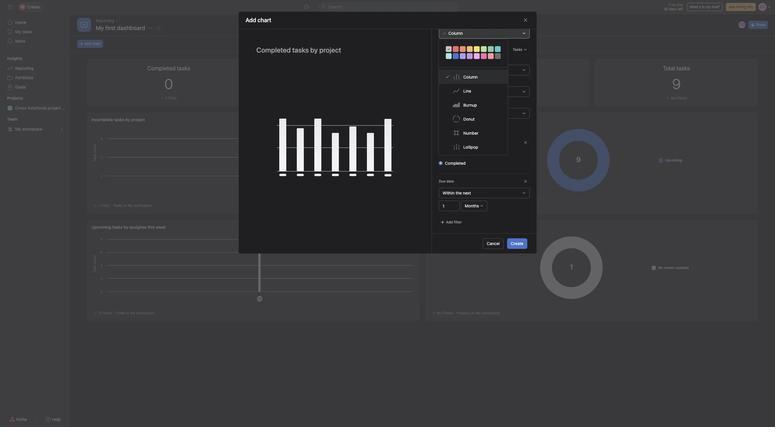 Task type: vqa. For each thing, say whether or not it's contained in the screenshot.
the in inside What's in my trial? button
yes



Task type: locate. For each thing, give the bounding box(es) containing it.
functional
[[28, 106, 47, 111]]

filters inside button
[[677, 96, 687, 100]]

global element
[[0, 14, 70, 49]]

9
[[673, 76, 681, 92]]

tasks left "from"
[[454, 58, 465, 63]]

1 horizontal spatial projects
[[430, 225, 446, 230]]

None number field
[[439, 201, 460, 211]]

2 horizontal spatial add
[[729, 5, 736, 9]]

workspace
[[22, 127, 42, 132], [134, 203, 152, 208], [473, 203, 491, 208], [136, 311, 155, 315], [482, 311, 500, 315]]

team button
[[0, 116, 17, 122]]

my
[[706, 5, 711, 9]]

1 horizontal spatial by
[[442, 117, 447, 122]]

tasks down within the next in the top right of the page
[[452, 203, 462, 208]]

invite button
[[6, 415, 31, 425]]

goals
[[15, 84, 26, 89]]

tasks for include
[[454, 58, 465, 63]]

add left the chart
[[84, 42, 91, 46]]

0 horizontal spatial upcoming
[[92, 225, 111, 230]]

1 vertical spatial reporting link
[[4, 64, 67, 73]]

0 vertical spatial no
[[671, 96, 676, 100]]

0 horizontal spatial 0 button
[[165, 76, 173, 92]]

axis
[[443, 80, 451, 84], [443, 101, 451, 106]]

0 horizontal spatial co
[[257, 297, 262, 301]]

trial
[[678, 3, 684, 7]]

add for add filter
[[446, 220, 453, 225]]

create
[[511, 241, 524, 246]]

insights
[[7, 56, 22, 61]]

incomplete for incomplete
[[445, 150, 466, 155]]

2 horizontal spatial no
[[671, 96, 676, 100]]

0 vertical spatial incomplete
[[92, 117, 113, 122]]

share button
[[749, 21, 769, 29]]

1 horizontal spatial add
[[446, 220, 453, 225]]

0 vertical spatial column
[[449, 31, 463, 36]]

completion
[[448, 117, 470, 122], [448, 140, 467, 145]]

tasks left assignee
[[112, 225, 123, 230]]

in
[[703, 5, 705, 9], [124, 203, 127, 208], [463, 203, 466, 208], [126, 311, 129, 315], [472, 311, 475, 315]]

0 horizontal spatial no filters
[[437, 311, 453, 315]]

0
[[165, 76, 173, 92], [503, 76, 512, 92]]

a button to remove the filter image
[[524, 180, 528, 183]]

tasks in my workspace
[[113, 203, 152, 208], [452, 203, 491, 208], [116, 311, 155, 315]]

1 1 filter button from the left
[[159, 95, 178, 101]]

0 horizontal spatial column
[[449, 31, 463, 36]]

cross-
[[15, 106, 28, 111]]

2 horizontal spatial by
[[447, 225, 452, 230]]

within
[[443, 191, 455, 196]]

my tasks link
[[4, 27, 67, 37]]

workspace for upcoming tasks by assignee this week
[[136, 311, 155, 315]]

2 axis from the top
[[443, 101, 451, 106]]

1 vertical spatial incomplete
[[445, 150, 466, 155]]

no filters
[[671, 96, 687, 100], [437, 311, 453, 315]]

1 vertical spatial projects
[[430, 225, 446, 230]]

1 0 button from the left
[[165, 76, 173, 92]]

0 vertical spatial no filters
[[671, 96, 687, 100]]

y-
[[439, 101, 443, 106]]

0 vertical spatial projects
[[7, 96, 23, 101]]

0 horizontal spatial add
[[84, 42, 91, 46]]

months button
[[461, 201, 488, 211]]

filters
[[677, 96, 687, 100], [439, 128, 452, 134], [102, 311, 112, 315], [443, 311, 453, 315]]

total tasks
[[663, 65, 691, 72]]

1 horizontal spatial column
[[464, 74, 478, 79]]

projects for projects in my workspace
[[457, 311, 471, 315]]

1 vertical spatial no
[[659, 266, 664, 270]]

home
[[15, 20, 26, 25]]

0 vertical spatial reporting link
[[96, 18, 114, 24]]

include tasks from
[[439, 58, 475, 63]]

tasks
[[22, 29, 32, 34], [454, 58, 465, 63], [114, 117, 124, 122], [112, 225, 123, 230]]

projects by project status
[[430, 225, 480, 230]]

0 horizontal spatial incomplete
[[92, 117, 113, 122]]

1 horizontal spatial no filters
[[671, 96, 687, 100]]

1 horizontal spatial upcoming
[[666, 158, 683, 162]]

reporting link up portfolios at top
[[4, 64, 67, 73]]

info
[[748, 5, 754, 9]]

1 vertical spatial add
[[84, 42, 91, 46]]

0 vertical spatial completion
[[448, 117, 470, 122]]

1 vertical spatial status
[[468, 140, 478, 145]]

0 vertical spatial co
[[740, 23, 745, 27]]

2 0 from the left
[[503, 76, 512, 92]]

tasks down home on the left
[[22, 29, 32, 34]]

teams element
[[0, 114, 70, 135]]

hide sidebar image
[[8, 5, 12, 9]]

tasks button
[[510, 46, 530, 54]]

0 vertical spatial axis
[[443, 80, 451, 84]]

tasks inside my tasks link
[[22, 29, 32, 34]]

completion right 'task' on the top right
[[448, 140, 467, 145]]

co
[[740, 23, 745, 27], [257, 297, 262, 301]]

from
[[466, 58, 475, 63]]

0 down 'completed tasks'
[[165, 76, 173, 92]]

axis down include
[[443, 80, 451, 84]]

1 horizontal spatial co
[[740, 23, 745, 27]]

x-axis
[[439, 80, 451, 84]]

0 for completed tasks
[[165, 76, 173, 92]]

projects for projects by project status
[[430, 225, 446, 230]]

0 down overdue tasks at the right top
[[503, 76, 512, 92]]

invite
[[16, 417, 27, 422]]

1 filter
[[166, 96, 177, 100], [504, 96, 516, 100], [99, 203, 110, 208], [437, 203, 449, 208]]

1 horizontal spatial reporting
[[96, 18, 114, 23]]

reporting link up my first dashboard
[[96, 18, 114, 24]]

0 vertical spatial add
[[729, 5, 736, 9]]

status down number link
[[468, 140, 478, 145]]

co inside the co button
[[740, 23, 745, 27]]

1 vertical spatial axis
[[443, 101, 451, 106]]

0 button down overdue tasks at the right top
[[503, 76, 512, 92]]

1 horizontal spatial 0
[[503, 76, 512, 92]]

cancel
[[487, 241, 500, 246]]

no
[[671, 96, 676, 100], [659, 266, 664, 270], [437, 311, 442, 315]]

status
[[471, 117, 483, 122], [468, 140, 478, 145]]

9 button
[[673, 76, 681, 92]]

workspace inside my workspace link
[[22, 127, 42, 132]]

upcoming for upcoming
[[666, 158, 683, 162]]

in for by
[[126, 311, 129, 315]]

what's in my trial?
[[690, 5, 720, 9]]

1 horizontal spatial 1 filter button
[[498, 95, 517, 101]]

1 vertical spatial co
[[257, 297, 262, 301]]

portfolios link
[[4, 73, 67, 82]]

tasks for upcoming
[[112, 225, 123, 230]]

0 button for completed tasks
[[165, 76, 173, 92]]

1 horizontal spatial 0 button
[[503, 76, 512, 92]]

0 vertical spatial status
[[471, 117, 483, 122]]

1 filter button
[[159, 95, 178, 101], [498, 95, 517, 101]]

tasks right 3 filters
[[116, 311, 125, 315]]

reporting up portfolios at top
[[15, 66, 34, 71]]

0 horizontal spatial projects
[[7, 96, 23, 101]]

column button
[[439, 28, 530, 39]]

add billing info
[[729, 5, 754, 9]]

tasks up overdue tasks at the right top
[[513, 47, 523, 52]]

lollipop
[[464, 145, 479, 150]]

1 vertical spatial column
[[464, 74, 478, 79]]

include
[[439, 58, 453, 63]]

2 1 filter button from the left
[[498, 95, 517, 101]]

in for project status
[[472, 311, 475, 315]]

add inside dropdown button
[[446, 220, 453, 225]]

1 horizontal spatial incomplete
[[445, 150, 466, 155]]

2 0 button from the left
[[503, 76, 512, 92]]

0 button down 'completed tasks'
[[165, 76, 173, 92]]

workspace for projects by project status
[[482, 311, 500, 315]]

no inside no filters button
[[671, 96, 676, 100]]

my inside teams element
[[15, 127, 21, 132]]

1 axis from the top
[[443, 80, 451, 84]]

add to starred image
[[156, 26, 161, 30]]

filter
[[168, 96, 177, 100], [507, 96, 516, 100], [101, 203, 110, 208], [440, 203, 449, 208]]

task completion status
[[439, 140, 478, 145]]

reporting up my first dashboard
[[96, 18, 114, 23]]

this month
[[484, 117, 504, 122]]

axis down x-axis
[[443, 101, 451, 106]]

by down add filter
[[447, 225, 452, 230]]

1 vertical spatial reporting
[[15, 66, 34, 71]]

2 vertical spatial add
[[446, 220, 453, 225]]

first dashboard
[[105, 25, 145, 31]]

months
[[465, 203, 479, 208]]

chart
[[92, 42, 101, 46]]

1 0 from the left
[[165, 76, 173, 92]]

column up report on
[[449, 31, 463, 36]]

tasks down y-
[[430, 117, 441, 122]]

burnup link
[[439, 98, 508, 112]]

projects in my workspace
[[457, 311, 500, 315]]

by down y-axis
[[442, 117, 447, 122]]

inbox
[[15, 39, 25, 44]]

goals link
[[4, 82, 67, 92]]

2 horizontal spatial projects
[[457, 311, 471, 315]]

0 horizontal spatial 1 filter button
[[159, 95, 178, 101]]

no filters inside no filters button
[[671, 96, 687, 100]]

project
[[48, 106, 61, 111]]

cross-functional project plan
[[15, 106, 70, 111]]

my
[[96, 25, 104, 31], [15, 29, 21, 34], [15, 127, 21, 132], [128, 203, 133, 208], [467, 203, 472, 208], [130, 311, 135, 315], [476, 311, 481, 315]]

0 vertical spatial upcoming
[[666, 158, 683, 162]]

column up line link
[[464, 74, 478, 79]]

0 horizontal spatial 0
[[165, 76, 173, 92]]

due date
[[439, 179, 454, 184]]

1 vertical spatial upcoming
[[92, 225, 111, 230]]

in for by project
[[124, 203, 127, 208]]

what's
[[690, 5, 702, 9]]

status up number link
[[471, 117, 483, 122]]

0 horizontal spatial reporting
[[15, 66, 34, 71]]

by left assignee
[[124, 225, 128, 230]]

2 vertical spatial no
[[437, 311, 442, 315]]

cancel button
[[483, 239, 504, 249]]

upcoming
[[666, 158, 683, 162], [92, 225, 111, 230]]

billing
[[737, 5, 747, 9]]

1
[[166, 96, 167, 100], [504, 96, 506, 100], [99, 203, 100, 208], [437, 203, 439, 208]]

days
[[670, 7, 677, 11]]

completion up number
[[448, 117, 470, 122]]

projects inside dropdown button
[[7, 96, 23, 101]]

tasks inside dropdown button
[[513, 47, 523, 52]]

x-
[[439, 80, 443, 84]]

2 vertical spatial projects
[[457, 311, 471, 315]]

tasks left by project
[[114, 117, 124, 122]]

add up projects by project status
[[446, 220, 453, 225]]

add left billing
[[729, 5, 736, 9]]

incomplete for incomplete tasks by project
[[92, 117, 113, 122]]



Task type: describe. For each thing, give the bounding box(es) containing it.
1 horizontal spatial reporting link
[[96, 18, 114, 24]]

0 horizontal spatial reporting link
[[4, 64, 67, 73]]

share
[[757, 23, 766, 27]]

Completed radio
[[439, 161, 443, 165]]

completed tasks
[[147, 65, 190, 72]]

my workspace
[[15, 127, 42, 132]]

line
[[464, 88, 472, 93]]

no filters button
[[665, 95, 689, 101]]

0 horizontal spatial no
[[437, 311, 442, 315]]

projects element
[[0, 93, 70, 114]]

assignee
[[130, 225, 147, 230]]

30
[[664, 7, 669, 11]]

next
[[463, 191, 471, 196]]

0 for overdue tasks
[[503, 76, 512, 92]]

inbox link
[[4, 37, 67, 46]]

1 horizontal spatial no
[[659, 266, 664, 270]]

add for add billing info
[[729, 5, 736, 9]]

portfolios
[[15, 75, 33, 80]]

add for add chart
[[84, 42, 91, 46]]

plan
[[62, 106, 70, 111]]

tasks in my workspace for incomplete tasks by project
[[113, 203, 152, 208]]

the
[[456, 191, 462, 196]]

my first dashboard
[[96, 25, 145, 31]]

1 vertical spatial completion
[[448, 140, 467, 145]]

show options image
[[148, 26, 153, 30]]

number
[[464, 131, 479, 136]]

by for tasks
[[442, 117, 447, 122]]

1 filter button for overdue tasks
[[498, 95, 517, 101]]

insights element
[[0, 53, 70, 93]]

1 filter button for completed tasks
[[159, 95, 178, 101]]

report on
[[439, 47, 460, 52]]

y-axis
[[439, 101, 451, 106]]

add filter
[[446, 220, 462, 225]]

line link
[[439, 84, 508, 98]]

recent
[[665, 266, 675, 270]]

updates
[[676, 266, 689, 270]]

no recent updates
[[659, 266, 689, 270]]

this week
[[148, 225, 166, 230]]

within the next
[[443, 191, 471, 196]]

date
[[447, 179, 454, 184]]

in inside what's in my trial? button
[[703, 5, 705, 9]]

upcoming for upcoming tasks by assignee this week
[[92, 225, 111, 230]]

within the next button
[[439, 188, 530, 199]]

free
[[669, 3, 677, 7]]

axis for y-
[[443, 101, 451, 106]]

add chart
[[84, 42, 101, 46]]

Completed tasks by project text field
[[253, 43, 418, 57]]

team
[[7, 117, 17, 122]]

add billing info button
[[727, 3, 756, 11]]

column inside dropdown button
[[449, 31, 463, 36]]

tasks for incomplete
[[114, 117, 124, 122]]

projects for projects
[[7, 96, 23, 101]]

0 horizontal spatial by
[[124, 225, 128, 230]]

0 button for overdue tasks
[[503, 76, 512, 92]]

column link
[[439, 70, 508, 84]]

projects button
[[0, 95, 23, 101]]

1 vertical spatial no filters
[[437, 311, 453, 315]]

burnup
[[464, 102, 477, 107]]

due
[[439, 179, 446, 184]]

trial?
[[712, 5, 720, 9]]

search button
[[319, 2, 459, 12]]

my inside global element
[[15, 29, 21, 34]]

by project
[[126, 117, 145, 122]]

co button
[[739, 21, 747, 29]]

close image
[[524, 18, 528, 23]]

a button to remove the filter image
[[524, 141, 528, 144]]

donut link
[[439, 112, 508, 126]]

filter
[[454, 220, 462, 225]]

by for projects
[[447, 225, 452, 230]]

my workspace link
[[4, 125, 67, 134]]

insights button
[[0, 56, 22, 61]]

tasks up upcoming tasks by assignee this week
[[113, 203, 123, 208]]

donut
[[464, 117, 475, 121]]

incomplete tasks by project
[[92, 117, 145, 122]]

tasks for my
[[22, 29, 32, 34]]

completed
[[445, 161, 466, 166]]

0 vertical spatial reporting
[[96, 18, 114, 23]]

project status
[[453, 225, 480, 230]]

free trial 30 days left
[[664, 3, 684, 11]]

report image
[[81, 21, 88, 28]]

3 filters
[[99, 311, 112, 315]]

number link
[[439, 126, 508, 140]]

lollipop link
[[439, 140, 508, 154]]

tasks in my workspace for upcoming tasks by assignee this week
[[116, 311, 155, 315]]

search list box
[[319, 2, 459, 12]]

add chart button
[[77, 40, 103, 48]]

left
[[678, 7, 684, 11]]

what's in my trial? button
[[687, 3, 723, 11]]

cross-functional project plan link
[[4, 104, 70, 113]]

3
[[99, 311, 101, 315]]

reporting inside insights element
[[15, 66, 34, 71]]

home link
[[4, 18, 67, 27]]

workspace for incomplete tasks by project
[[134, 203, 152, 208]]

overdue tasks
[[489, 65, 526, 72]]

upcoming tasks by assignee this week
[[92, 225, 166, 230]]

add filter button
[[439, 218, 463, 227]]

axis for x-
[[443, 80, 451, 84]]

create button
[[507, 239, 528, 249]]



